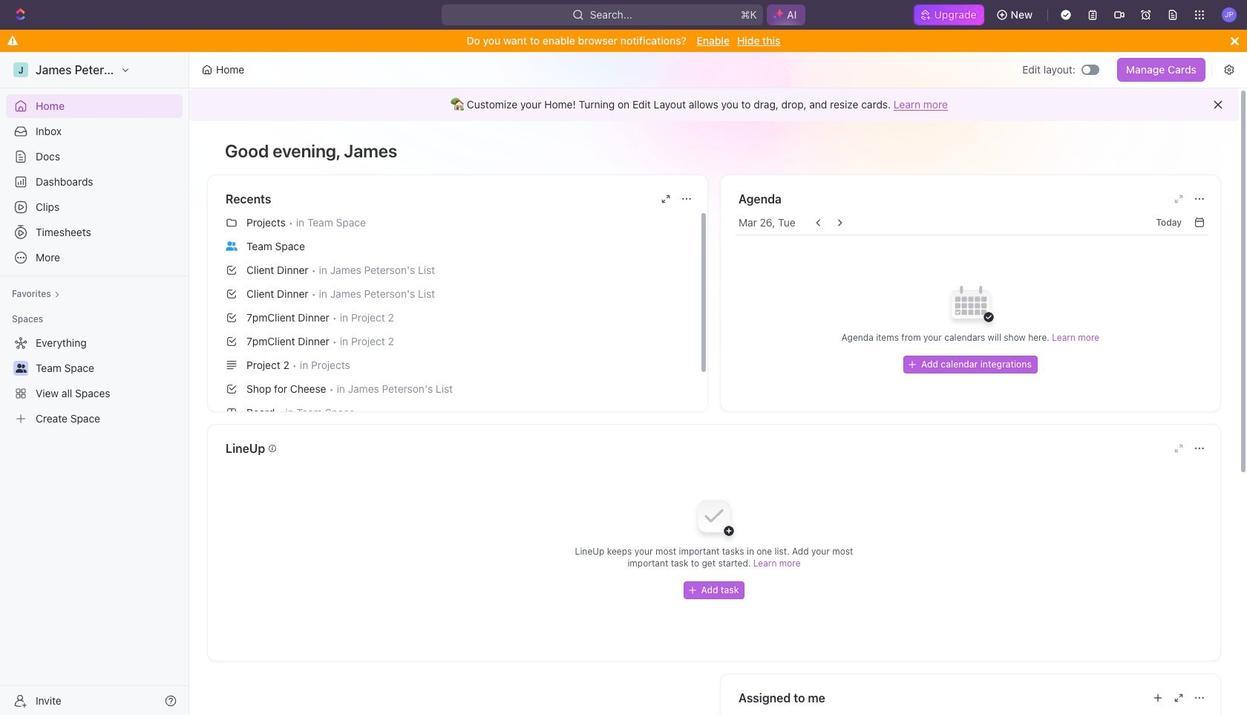 Task type: describe. For each thing, give the bounding box(es) containing it.
0 vertical spatial user group image
[[226, 241, 238, 251]]

tree inside sidebar navigation
[[6, 331, 183, 431]]

sidebar navigation
[[0, 52, 192, 715]]

user group image inside sidebar navigation
[[15, 364, 26, 373]]



Task type: vqa. For each thing, say whether or not it's contained in the screenshot.
Do at top
no



Task type: locate. For each thing, give the bounding box(es) containing it.
james peterson's workspace, , element
[[13, 62, 28, 77]]

0 horizontal spatial user group image
[[15, 364, 26, 373]]

tree
[[6, 331, 183, 431]]

alert
[[189, 88, 1240, 121]]

1 horizontal spatial user group image
[[226, 241, 238, 251]]

user group image
[[226, 241, 238, 251], [15, 364, 26, 373]]

1 vertical spatial user group image
[[15, 364, 26, 373]]



